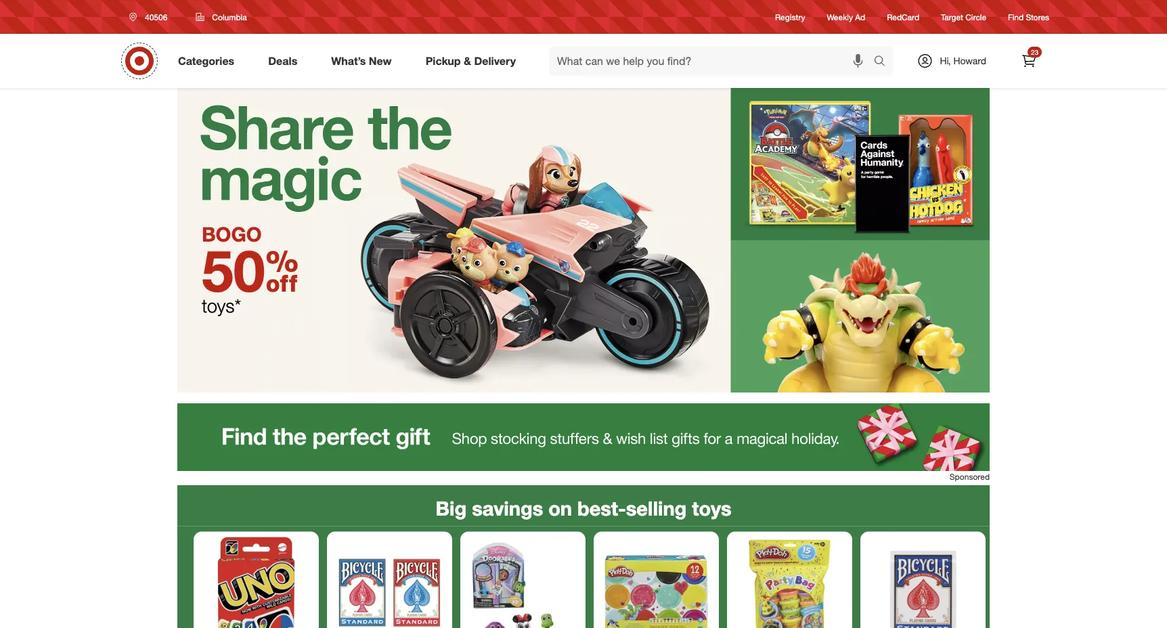 Task type: locate. For each thing, give the bounding box(es) containing it.
pickup & delivery link
[[414, 46, 533, 76]]

pickup & delivery
[[426, 54, 516, 67]]

hi, howard
[[940, 55, 986, 67]]

categories
[[178, 54, 234, 67]]

find stores
[[1008, 12, 1049, 22]]

target circle link
[[941, 11, 987, 23]]

search button
[[868, 46, 900, 79]]


[[265, 236, 299, 305]]

40506
[[145, 12, 167, 22]]

redcard
[[887, 12, 919, 22]]

weekly
[[827, 12, 853, 22]]

50 
[[202, 236, 299, 305]]

find stores link
[[1008, 11, 1049, 23]]

ad
[[855, 12, 865, 22]]

&
[[464, 54, 471, 67]]

selling
[[626, 496, 687, 520]]

hi,
[[940, 55, 951, 67]]

bogo
[[202, 222, 262, 246]]

deals
[[268, 54, 297, 67]]

disney doorables mini peek series 10 image
[[466, 537, 580, 628]]

what's new
[[331, 54, 392, 67]]

toys
[[692, 496, 732, 520]]

carousel region
[[177, 485, 990, 628]]

deals link
[[257, 46, 314, 76]]

share the magic image
[[177, 88, 990, 393]]

howard
[[954, 55, 986, 67]]

what's
[[331, 54, 366, 67]]

on
[[549, 496, 572, 520]]

50
[[202, 236, 265, 305]]

registry link
[[775, 11, 805, 23]]

play-doh party bag - 15pc image
[[733, 537, 847, 628]]

play-doh bright delights 12-pack image
[[599, 537, 714, 628]]



Task type: describe. For each thing, give the bounding box(es) containing it.
redcard link
[[887, 11, 919, 23]]

columbia
[[212, 12, 247, 22]]

big
[[436, 496, 467, 520]]

target circle
[[941, 12, 987, 22]]

target
[[941, 12, 963, 22]]

circle
[[966, 12, 987, 22]]

stores
[[1026, 12, 1049, 22]]

23
[[1031, 48, 1039, 56]]

weekly ad
[[827, 12, 865, 22]]

big savings on best-selling toys
[[436, 496, 732, 520]]

delivery
[[474, 54, 516, 67]]

what's new link
[[320, 46, 409, 76]]

savings
[[472, 496, 543, 520]]

pickup
[[426, 54, 461, 67]]

40506 button
[[121, 5, 182, 29]]

23 link
[[1014, 46, 1044, 76]]

bicycle standard playing cards 2pk image
[[332, 537, 447, 628]]

registry
[[775, 12, 805, 22]]

What can we help you find? suggestions appear below search field
[[549, 46, 877, 76]]

bicycle standard playing cards image
[[866, 537, 980, 628]]

advertisement region
[[177, 403, 990, 471]]

columbia button
[[187, 5, 256, 29]]

find
[[1008, 12, 1024, 22]]

uno card game image
[[199, 537, 313, 628]]

sponsored
[[950, 472, 990, 482]]

toys*
[[202, 294, 241, 317]]

search
[[868, 56, 900, 69]]

best-
[[577, 496, 626, 520]]

weekly ad link
[[827, 11, 865, 23]]

new
[[369, 54, 392, 67]]

categories link
[[167, 46, 251, 76]]



Task type: vqa. For each thing, say whether or not it's contained in the screenshot.
top $159.98
no



